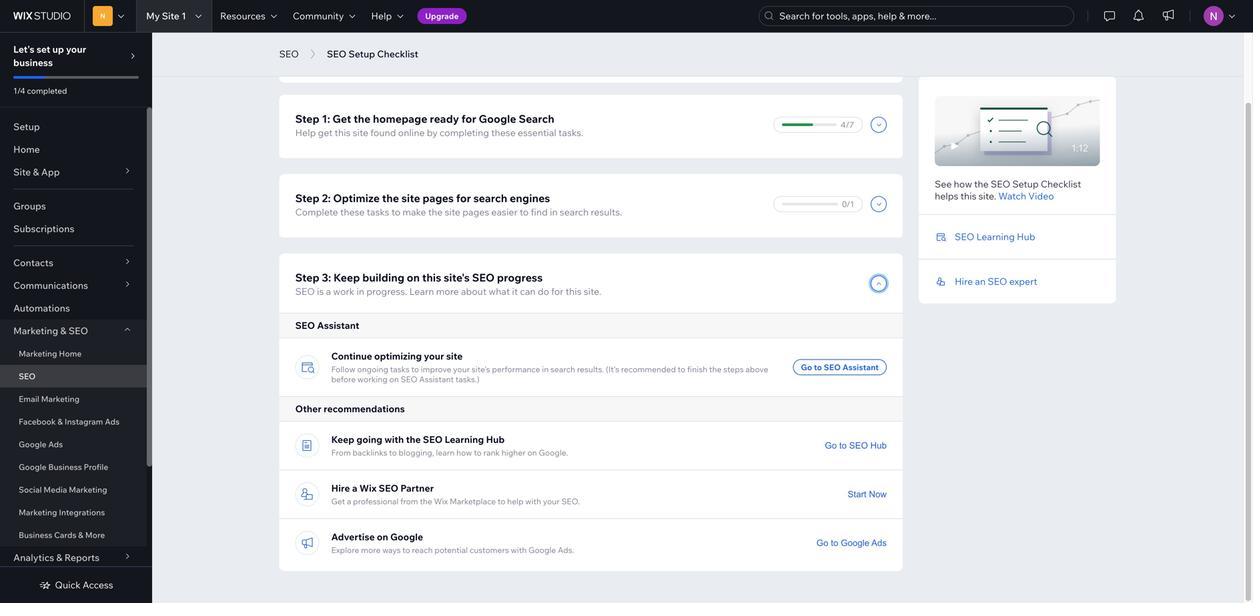 Task type: describe. For each thing, give the bounding box(es) containing it.
instagram
[[65, 417, 103, 427]]

go to google ads button
[[817, 535, 887, 551]]

1 vertical spatial wix
[[434, 497, 448, 507]]

it
[[512, 286, 518, 297]]

setup inside see how the seo setup checklist helps this site.
[[1013, 178, 1039, 190]]

0 vertical spatial business
[[48, 462, 82, 472]]

0 horizontal spatial pages
[[423, 192, 454, 205]]

social
[[19, 485, 42, 495]]

make
[[403, 206, 426, 218]]

this inside step 1: get the homepage ready for google search help get this site found online by completing these essential tasks.
[[335, 127, 351, 139]]

access
[[83, 579, 113, 591]]

get inside "hire a wix seo partner get a professional from the wix marketplace to help with your seo."
[[331, 497, 345, 507]]

my
[[146, 10, 160, 22]]

2 horizontal spatial hub
[[1017, 231, 1036, 243]]

your inside "hire a wix seo partner get a professional from the wix marketplace to help with your seo."
[[543, 497, 560, 507]]

engines
[[510, 192, 550, 205]]

site up the make
[[402, 192, 420, 205]]

cards
[[54, 530, 76, 540]]

hire for hire an seo expert
[[955, 276, 973, 287]]

go to seo assistant
[[801, 363, 879, 373]]

advertise
[[331, 531, 375, 543]]

upgrade button
[[417, 8, 467, 24]]

step 1: get the homepage ready for google search help get this site found online by completing these essential tasks.
[[295, 112, 584, 139]]

marketing for integrations
[[19, 508, 57, 518]]

seo learning hub
[[955, 231, 1036, 243]]

go for continue optimizing your site
[[801, 363, 813, 373]]

groups link
[[0, 195, 147, 218]]

site's inside continue optimizing your site follow ongoing tasks to improve your site's performance in search results. (it's recommended to finish the steps above before working on seo assistant tasks.)
[[472, 365, 490, 375]]

a inside step 3: keep building on this site's seo progress seo is a work in progress. learn more about what it can do for this site.
[[326, 286, 331, 297]]

marketing integrations link
[[0, 501, 147, 524]]

facebook & instagram ads link
[[0, 411, 147, 433]]

video
[[1029, 190, 1055, 202]]

seo inside see how the seo setup checklist helps this site.
[[991, 178, 1011, 190]]

the inside keep going with the seo learning hub from backlinks to blogging, learn how to rank higher on google.
[[406, 434, 421, 446]]

n
[[100, 12, 105, 20]]

marketing up facebook & instagram ads
[[41, 394, 80, 404]]

assistant inside continue optimizing your site follow ongoing tasks to improve your site's performance in search results. (it's recommended to finish the steps above before working on seo assistant tasks.)
[[419, 375, 454, 385]]

follow
[[331, 365, 356, 375]]

complete
[[295, 206, 338, 218]]

ready
[[430, 112, 459, 126]]

an
[[976, 276, 986, 287]]

up
[[52, 43, 64, 55]]

watch video
[[999, 190, 1055, 202]]

in inside continue optimizing your site follow ongoing tasks to improve your site's performance in search results. (it's recommended to finish the steps above before working on seo assistant tasks.)
[[542, 365, 549, 375]]

go for advertise on google
[[817, 538, 829, 548]]

in inside step 3: keep building on this site's seo progress seo is a work in progress. learn more about what it can do for this site.
[[357, 286, 365, 297]]

social media marketing link
[[0, 479, 147, 501]]

1
[[182, 10, 186, 22]]

step 2: optimize the site pages for search engines heading
[[295, 190, 623, 206]]

marketing for home
[[19, 349, 57, 359]]

integrations
[[59, 508, 105, 518]]

to inside advertise on google explore more ways to reach potential customers with google ads.
[[403, 545, 410, 555]]

going
[[357, 434, 383, 446]]

on inside step 3: keep building on this site's seo progress seo is a work in progress. learn more about what it can do for this site.
[[407, 271, 420, 284]]

1 vertical spatial pages
[[463, 206, 490, 218]]

facebook & instagram ads
[[19, 417, 120, 427]]

start now
[[848, 490, 887, 500]]

marketing integrations
[[19, 508, 105, 518]]

completed
[[27, 86, 67, 96]]

media
[[44, 485, 67, 495]]

reach
[[412, 545, 433, 555]]

can
[[520, 286, 536, 297]]

more inside advertise on google explore more ways to reach potential customers with google ads.
[[361, 545, 381, 555]]

google down facebook at the bottom left of page
[[19, 440, 46, 450]]

essential
[[518, 127, 557, 139]]

this right the do
[[566, 286, 582, 297]]

marketing home link
[[0, 342, 147, 365]]

other recommendations
[[295, 403, 405, 415]]

continue
[[331, 350, 372, 362]]

upgrade
[[425, 11, 459, 21]]

with inside advertise on google explore more ways to reach potential customers with google ads.
[[511, 545, 527, 555]]

the inside "hire a wix seo partner get a professional from the wix marketplace to help with your seo."
[[420, 497, 432, 507]]

this inside see how the seo setup checklist helps this site.
[[961, 190, 977, 202]]

higher
[[502, 448, 526, 458]]

seo.
[[562, 497, 580, 507]]

1 vertical spatial search
[[560, 206, 589, 218]]

email marketing
[[19, 394, 80, 404]]

quick access button
[[39, 579, 113, 592]]

google.
[[539, 448, 568, 458]]

on inside continue optimizing your site follow ongoing tasks to improve your site's performance in search results. (it's recommended to finish the steps above before working on seo assistant tasks.)
[[390, 375, 399, 385]]

google ads link
[[0, 433, 147, 456]]

these inside step 1: get the homepage ready for google search help get this site found online by completing these essential tasks.
[[491, 127, 516, 139]]

step 3: keep building on this site's seo progress heading
[[295, 270, 602, 286]]

2 horizontal spatial a
[[352, 483, 358, 494]]

& for instagram
[[58, 417, 63, 427]]

seo inside keep going with the seo learning hub from backlinks to blogging, learn how to rank higher on google.
[[423, 434, 443, 446]]

social media marketing
[[19, 485, 107, 495]]

easier
[[492, 206, 518, 218]]

optimize
[[333, 192, 380, 205]]

what
[[489, 286, 510, 297]]

4/7
[[841, 120, 855, 130]]

site inside step 1: get the homepage ready for google search help get this site found online by completing these essential tasks.
[[353, 127, 369, 139]]

2:
[[322, 192, 331, 205]]

online
[[398, 127, 425, 139]]

checklist inside button
[[377, 48, 419, 60]]

1 vertical spatial business
[[19, 530, 52, 540]]

marketing home
[[19, 349, 82, 359]]

keep inside step 3: keep building on this site's seo progress seo is a work in progress. learn more about what it can do for this site.
[[334, 271, 360, 284]]

1:12 button
[[935, 96, 1101, 166]]

google up ways
[[391, 531, 423, 543]]

site & app
[[13, 166, 60, 178]]

profile
[[84, 462, 108, 472]]

contacts button
[[0, 252, 147, 274]]

these inside the step 2: optimize the site pages for search engines complete these tasks to make the site pages easier to find in search results.
[[340, 206, 365, 218]]

assistant inside button
[[843, 363, 879, 373]]

by
[[427, 127, 438, 139]]

potential
[[435, 545, 468, 555]]

step for step 1: get the homepage ready for google search
[[295, 112, 320, 126]]

site inside continue optimizing your site follow ongoing tasks to improve your site's performance in search results. (it's recommended to finish the steps above before working on seo assistant tasks.)
[[446, 350, 463, 362]]

my site 1
[[146, 10, 186, 22]]

help
[[507, 497, 524, 507]]

ads for facebook & instagram ads
[[105, 417, 120, 427]]

seo learning hub link
[[955, 231, 1036, 243]]

home link
[[0, 138, 147, 161]]

1 horizontal spatial site
[[162, 10, 180, 22]]

marketing & seo
[[13, 325, 88, 337]]

analytics
[[13, 552, 54, 564]]

setup link
[[0, 115, 147, 138]]

seo link
[[0, 365, 147, 388]]

for for ready
[[462, 112, 477, 126]]

how inside see how the seo setup checklist helps this site.
[[954, 178, 973, 190]]

before
[[331, 375, 356, 385]]

your inside let's set up your business
[[66, 43, 86, 55]]

analytics & reports
[[13, 552, 100, 564]]

results. inside continue optimizing your site follow ongoing tasks to improve your site's performance in search results. (it's recommended to finish the steps above before working on seo assistant tasks.)
[[577, 365, 604, 375]]

community
[[293, 10, 344, 22]]

recommendations
[[324, 403, 405, 415]]

with inside "hire a wix seo partner get a professional from the wix marketplace to help with your seo."
[[526, 497, 542, 507]]

site. inside step 3: keep building on this site's seo progress seo is a work in progress. learn more about what it can do for this site.
[[584, 286, 602, 297]]

see how the seo setup checklist helps this site.
[[935, 178, 1082, 202]]

go to seo assistant button
[[793, 360, 887, 376]]

marketing up integrations
[[69, 485, 107, 495]]

google business profile link
[[0, 456, 147, 479]]

learn
[[410, 286, 434, 297]]

& for app
[[33, 166, 39, 178]]

help button
[[363, 0, 411, 32]]

your right improve
[[453, 365, 470, 375]]

step for step 2: optimize the site pages for search engines
[[295, 192, 320, 205]]

seo setup checklist
[[327, 48, 419, 60]]

hire an seo expert
[[955, 276, 1038, 287]]

help inside step 1: get the homepage ready for google search help get this site found online by completing these essential tasks.
[[295, 127, 316, 139]]

0 vertical spatial search
[[474, 192, 508, 205]]

completing
[[440, 127, 489, 139]]

3:
[[322, 271, 331, 284]]

in inside the step 2: optimize the site pages for search engines complete these tasks to make the site pages easier to find in search results.
[[550, 206, 558, 218]]



Task type: vqa. For each thing, say whether or not it's contained in the screenshot.


Task type: locate. For each thing, give the bounding box(es) containing it.
do
[[538, 286, 549, 297]]

0 vertical spatial in
[[550, 206, 558, 218]]

0/1
[[842, 199, 855, 209]]

tasks inside the step 2: optimize the site pages for search engines complete these tasks to make the site pages easier to find in search results.
[[367, 206, 390, 218]]

1 vertical spatial site.
[[584, 286, 602, 297]]

help up seo setup checklist
[[371, 10, 392, 22]]

1 horizontal spatial ads
[[105, 417, 120, 427]]

learning down watch
[[977, 231, 1015, 243]]

1 horizontal spatial these
[[491, 127, 516, 139]]

google up social
[[19, 462, 46, 472]]

2 horizontal spatial ads
[[872, 538, 887, 548]]

& inside dropdown button
[[60, 325, 66, 337]]

on up learn in the top left of the page
[[407, 271, 420, 284]]

site. left watch
[[979, 190, 997, 202]]

1/4 completed
[[13, 86, 67, 96]]

0 horizontal spatial help
[[295, 127, 316, 139]]

1 vertical spatial setup
[[13, 121, 40, 133]]

1 horizontal spatial learning
[[977, 231, 1015, 243]]

0 vertical spatial more
[[436, 286, 459, 297]]

ads right instagram
[[105, 417, 120, 427]]

1 vertical spatial learning
[[445, 434, 484, 446]]

the right optimize
[[382, 192, 399, 205]]

ads inside button
[[872, 538, 887, 548]]

tasks down optimize
[[367, 206, 390, 218]]

0 vertical spatial results.
[[591, 206, 623, 218]]

backlinks
[[353, 448, 388, 458]]

rank
[[484, 448, 500, 458]]

2 vertical spatial setup
[[1013, 178, 1039, 190]]

1:
[[322, 112, 330, 126]]

more left ways
[[361, 545, 381, 555]]

setup down "1/4" in the left top of the page
[[13, 121, 40, 133]]

1 vertical spatial more
[[361, 545, 381, 555]]

your
[[66, 43, 86, 55], [424, 350, 444, 362], [453, 365, 470, 375], [543, 497, 560, 507]]

site right the make
[[445, 206, 461, 218]]

search right find
[[560, 206, 589, 218]]

seo inside dropdown button
[[69, 325, 88, 337]]

these down optimize
[[340, 206, 365, 218]]

1 horizontal spatial checklist
[[1041, 178, 1082, 190]]

step 3: keep building on this site's seo progress seo is a work in progress. learn more about what it can do for this site.
[[295, 271, 602, 297]]

the up blogging,
[[406, 434, 421, 446]]

the up found
[[354, 112, 371, 126]]

advertise on google explore more ways to reach potential customers with google ads.
[[331, 531, 575, 555]]

on
[[407, 271, 420, 284], [390, 375, 399, 385], [528, 448, 537, 458], [377, 531, 388, 543]]

1 horizontal spatial help
[[371, 10, 392, 22]]

find
[[531, 206, 548, 218]]

& right facebook at the bottom left of page
[[58, 417, 63, 427]]

0 vertical spatial learning
[[977, 231, 1015, 243]]

search inside continue optimizing your site follow ongoing tasks to improve your site's performance in search results. (it's recommended to finish the steps above before working on seo assistant tasks.)
[[551, 365, 576, 375]]

work
[[333, 286, 355, 297]]

hire down from
[[331, 483, 350, 494]]

more
[[436, 286, 459, 297], [361, 545, 381, 555]]

this right the get
[[335, 127, 351, 139]]

site left app
[[13, 166, 31, 178]]

& left app
[[33, 166, 39, 178]]

the right the make
[[428, 206, 443, 218]]

your up improve
[[424, 350, 444, 362]]

to
[[392, 206, 401, 218], [520, 206, 529, 218], [814, 363, 822, 373], [412, 365, 419, 375], [678, 365, 686, 375], [840, 441, 847, 451], [389, 448, 397, 458], [474, 448, 482, 458], [498, 497, 506, 507], [831, 538, 839, 548], [403, 545, 410, 555]]

checklist down help button
[[377, 48, 419, 60]]

setup down help button
[[349, 48, 375, 60]]

expert
[[1010, 276, 1038, 287]]

wix
[[360, 483, 377, 494], [434, 497, 448, 507]]

hub
[[1017, 231, 1036, 243], [486, 434, 505, 446], [871, 441, 887, 451]]

site's inside step 3: keep building on this site's seo progress seo is a work in progress. learn more about what it can do for this site.
[[444, 271, 470, 284]]

marketplace
[[450, 497, 496, 507]]

google down start
[[841, 538, 870, 548]]

a right "is"
[[326, 286, 331, 297]]

1 vertical spatial a
[[352, 483, 358, 494]]

home inside "link"
[[59, 349, 82, 359]]

google inside button
[[841, 538, 870, 548]]

how right learn
[[457, 448, 472, 458]]

step left 1:
[[295, 112, 320, 126]]

seo inside button
[[279, 48, 299, 60]]

setup inside sidebar element
[[13, 121, 40, 133]]

1 vertical spatial for
[[456, 192, 471, 205]]

pages left 'easier'
[[463, 206, 490, 218]]

on up ways
[[377, 531, 388, 543]]

hub up 'now'
[[871, 441, 887, 451]]

partner
[[401, 483, 434, 494]]

2 horizontal spatial in
[[550, 206, 558, 218]]

1 vertical spatial how
[[457, 448, 472, 458]]

step inside the step 2: optimize the site pages for search engines complete these tasks to make the site pages easier to find in search results.
[[295, 192, 320, 205]]

ads up google business profile
[[48, 440, 63, 450]]

the right see
[[975, 178, 989, 190]]

seo assistant
[[295, 320, 360, 331]]

1 vertical spatial tasks
[[390, 365, 410, 375]]

1 vertical spatial home
[[59, 349, 82, 359]]

1 vertical spatial in
[[357, 286, 365, 297]]

3 step from the top
[[295, 271, 320, 284]]

setup inside button
[[349, 48, 375, 60]]

go to google ads
[[817, 538, 887, 548]]

1 horizontal spatial home
[[59, 349, 82, 359]]

more right learn in the top left of the page
[[436, 286, 459, 297]]

setup up watch video
[[1013, 178, 1039, 190]]

site. right the do
[[584, 286, 602, 297]]

marketing
[[13, 325, 58, 337], [19, 349, 57, 359], [41, 394, 80, 404], [69, 485, 107, 495], [19, 508, 57, 518]]

1 vertical spatial step
[[295, 192, 320, 205]]

marketing for &
[[13, 325, 58, 337]]

Search for tools, apps, help & more... field
[[776, 7, 1070, 25]]

0 horizontal spatial a
[[326, 286, 331, 297]]

0 vertical spatial site
[[162, 10, 180, 22]]

for inside the step 2: optimize the site pages for search engines complete these tasks to make the site pages easier to find in search results.
[[456, 192, 471, 205]]

0 vertical spatial hire
[[955, 276, 973, 287]]

for up completing on the top of page
[[462, 112, 477, 126]]

0 vertical spatial step
[[295, 112, 320, 126]]

for inside step 1: get the homepage ready for google search help get this site found online by completing these essential tasks.
[[462, 112, 477, 126]]

facebook
[[19, 417, 56, 427]]

site's up the about
[[444, 271, 470, 284]]

0 vertical spatial keep
[[334, 271, 360, 284]]

search
[[519, 112, 555, 126]]

ads down 'now'
[[872, 538, 887, 548]]

& left the more
[[78, 530, 83, 540]]

google ads
[[19, 440, 63, 450]]

keep
[[334, 271, 360, 284], [331, 434, 355, 446]]

the down partner
[[420, 497, 432, 507]]

google
[[479, 112, 517, 126], [19, 440, 46, 450], [19, 462, 46, 472], [391, 531, 423, 543], [841, 538, 870, 548], [529, 545, 556, 555]]

site. inside see how the seo setup checklist helps this site.
[[979, 190, 997, 202]]

0 vertical spatial help
[[371, 10, 392, 22]]

1 horizontal spatial more
[[436, 286, 459, 297]]

0 horizontal spatial setup
[[13, 121, 40, 133]]

2 vertical spatial a
[[347, 497, 351, 507]]

on right working
[[390, 375, 399, 385]]

quick access
[[55, 579, 113, 591]]

1 vertical spatial site
[[13, 166, 31, 178]]

tasks.
[[559, 127, 584, 139]]

marketing down marketing & seo
[[19, 349, 57, 359]]

seo inside continue optimizing your site follow ongoing tasks to improve your site's performance in search results. (it's recommended to finish the steps above before working on seo assistant tasks.)
[[401, 375, 418, 385]]

professional
[[353, 497, 399, 507]]

0 horizontal spatial site.
[[584, 286, 602, 297]]

progress.
[[367, 286, 408, 297]]

hub down watch video link at top right
[[1017, 231, 1036, 243]]

with right help
[[526, 497, 542, 507]]

a
[[326, 286, 331, 297], [352, 483, 358, 494], [347, 497, 351, 507]]

0 vertical spatial go
[[801, 363, 813, 373]]

more
[[85, 530, 105, 540]]

(it's
[[606, 365, 620, 375]]

0 vertical spatial pages
[[423, 192, 454, 205]]

search
[[474, 192, 508, 205], [560, 206, 589, 218], [551, 365, 576, 375]]

ways
[[383, 545, 401, 555]]

marketing & seo button
[[0, 320, 147, 342]]

hub up rank
[[486, 434, 505, 446]]

checklist inside see how the seo setup checklist helps this site.
[[1041, 178, 1082, 190]]

keep up from
[[331, 434, 355, 446]]

step inside step 3: keep building on this site's seo progress seo is a work in progress. learn more about what it can do for this site.
[[295, 271, 320, 284]]

hire inside "hire a wix seo partner get a professional from the wix marketplace to help with your seo."
[[331, 483, 350, 494]]

your right "up"
[[66, 43, 86, 55]]

google left ads.
[[529, 545, 556, 555]]

1 vertical spatial results.
[[577, 365, 604, 375]]

1 horizontal spatial how
[[954, 178, 973, 190]]

to inside "hire a wix seo partner get a professional from the wix marketplace to help with your seo."
[[498, 497, 506, 507]]

wix right from
[[434, 497, 448, 507]]

site up improve
[[446, 350, 463, 362]]

hire an seo expert link
[[955, 276, 1038, 287]]

0 horizontal spatial home
[[13, 144, 40, 155]]

ads for go to google ads
[[872, 538, 887, 548]]

marketing down social
[[19, 508, 57, 518]]

1 horizontal spatial wix
[[434, 497, 448, 507]]

0 vertical spatial checklist
[[377, 48, 419, 60]]

hire a wix seo partner get a professional from the wix marketplace to help with your seo.
[[331, 483, 580, 507]]

let's set up your business
[[13, 43, 86, 68]]

with right customers
[[511, 545, 527, 555]]

sidebar element
[[0, 32, 152, 604]]

learning up learn
[[445, 434, 484, 446]]

get left professional
[[331, 497, 345, 507]]

1 vertical spatial with
[[526, 497, 542, 507]]

with inside keep going with the seo learning hub from backlinks to blogging, learn how to rank higher on google.
[[385, 434, 404, 446]]

0 vertical spatial tasks
[[367, 206, 390, 218]]

the right finish
[[710, 365, 722, 375]]

the inside step 1: get the homepage ready for google search help get this site found online by completing these essential tasks.
[[354, 112, 371, 126]]

on right the higher
[[528, 448, 537, 458]]

0 horizontal spatial site's
[[444, 271, 470, 284]]

0 horizontal spatial these
[[340, 206, 365, 218]]

in right work
[[357, 286, 365, 297]]

1 horizontal spatial in
[[542, 365, 549, 375]]

home up site & app at the top left
[[13, 144, 40, 155]]

hire left an
[[955, 276, 973, 287]]

0 vertical spatial ads
[[105, 417, 120, 427]]

marketing down automations
[[13, 325, 58, 337]]

google inside step 1: get the homepage ready for google search help get this site found online by completing these essential tasks.
[[479, 112, 517, 126]]

learning inside keep going with the seo learning hub from backlinks to blogging, learn how to rank higher on google.
[[445, 434, 484, 446]]

tasks down optimizing
[[390, 365, 410, 375]]

help inside button
[[371, 10, 392, 22]]

0 horizontal spatial ads
[[48, 440, 63, 450]]

business
[[48, 462, 82, 472], [19, 530, 52, 540]]

2 step from the top
[[295, 192, 320, 205]]

in right performance
[[542, 365, 549, 375]]

1 vertical spatial these
[[340, 206, 365, 218]]

this right helps
[[961, 190, 977, 202]]

step up "is"
[[295, 271, 320, 284]]

1 horizontal spatial site's
[[472, 365, 490, 375]]

business cards & more link
[[0, 524, 147, 547]]

site left 1
[[162, 10, 180, 22]]

search up 'easier'
[[474, 192, 508, 205]]

more inside step 3: keep building on this site's seo progress seo is a work in progress. learn more about what it can do for this site.
[[436, 286, 459, 297]]

0 horizontal spatial more
[[361, 545, 381, 555]]

marketing inside "link"
[[19, 349, 57, 359]]

step up complete
[[295, 192, 320, 205]]

a up professional
[[352, 483, 358, 494]]

pages up the make
[[423, 192, 454, 205]]

0 vertical spatial for
[[462, 112, 477, 126]]

a left professional
[[347, 497, 351, 507]]

n button
[[84, 0, 136, 32]]

step inside step 1: get the homepage ready for google search help get this site found online by completing these essential tasks.
[[295, 112, 320, 126]]

0 vertical spatial these
[[491, 127, 516, 139]]

0 vertical spatial a
[[326, 286, 331, 297]]

for down completing on the top of page
[[456, 192, 471, 205]]

go for keep going with the seo learning hub
[[825, 441, 837, 451]]

0 vertical spatial setup
[[349, 48, 375, 60]]

the inside see how the seo setup checklist helps this site.
[[975, 178, 989, 190]]

groups
[[13, 200, 46, 212]]

go
[[801, 363, 813, 373], [825, 441, 837, 451], [817, 538, 829, 548]]

wix up professional
[[360, 483, 377, 494]]

2 vertical spatial assistant
[[419, 375, 454, 385]]

hire for hire a wix seo partner get a professional from the wix marketplace to help with your seo.
[[331, 483, 350, 494]]

1 horizontal spatial assistant
[[419, 375, 454, 385]]

progress
[[497, 271, 543, 284]]

0 horizontal spatial tasks
[[367, 206, 390, 218]]

these
[[491, 127, 516, 139], [340, 206, 365, 218]]

hub inside button
[[871, 441, 887, 451]]

get right 1:
[[333, 112, 351, 126]]

watch video link
[[999, 190, 1055, 202]]

for inside step 3: keep building on this site's seo progress seo is a work in progress. learn more about what it can do for this site.
[[552, 286, 564, 297]]

0 vertical spatial assistant
[[317, 320, 360, 331]]

explore
[[331, 545, 359, 555]]

step
[[295, 112, 320, 126], [295, 192, 320, 205], [295, 271, 320, 284]]

0 vertical spatial with
[[385, 434, 404, 446]]

& down business cards & more
[[56, 552, 62, 564]]

site's left performance
[[472, 365, 490, 375]]

how inside keep going with the seo learning hub from backlinks to blogging, learn how to rank higher on google.
[[457, 448, 472, 458]]

1 horizontal spatial hire
[[955, 276, 973, 287]]

2 vertical spatial with
[[511, 545, 527, 555]]

& for seo
[[60, 325, 66, 337]]

results. inside the step 2: optimize the site pages for search engines complete these tasks to make the site pages easier to find in search results.
[[591, 206, 623, 218]]

get inside step 1: get the homepage ready for google search help get this site found online by completing these essential tasks.
[[333, 112, 351, 126]]

site left found
[[353, 127, 369, 139]]

0 horizontal spatial learning
[[445, 434, 484, 446]]

other
[[295, 403, 322, 415]]

email marketing link
[[0, 388, 147, 411]]

assistant
[[317, 320, 360, 331], [843, 363, 879, 373], [419, 375, 454, 385]]

these left essential
[[491, 127, 516, 139]]

with right going
[[385, 434, 404, 446]]

1 vertical spatial help
[[295, 127, 316, 139]]

recommended
[[621, 365, 676, 375]]

2 horizontal spatial setup
[[1013, 178, 1039, 190]]

business up the social media marketing
[[48, 462, 82, 472]]

this up learn in the top left of the page
[[422, 271, 442, 284]]

keep inside keep going with the seo learning hub from backlinks to blogging, learn how to rank higher on google.
[[331, 434, 355, 446]]

your left seo.
[[543, 497, 560, 507]]

2 vertical spatial go
[[817, 538, 829, 548]]

site.
[[979, 190, 997, 202], [584, 286, 602, 297]]

1 vertical spatial go
[[825, 441, 837, 451]]

with
[[385, 434, 404, 446], [526, 497, 542, 507], [511, 545, 527, 555]]

2 vertical spatial for
[[552, 286, 564, 297]]

the inside continue optimizing your site follow ongoing tasks to improve your site's performance in search results. (it's recommended to finish the steps above before working on seo assistant tasks.)
[[710, 365, 722, 375]]

1 vertical spatial get
[[331, 497, 345, 507]]

2 vertical spatial search
[[551, 365, 576, 375]]

site
[[162, 10, 180, 22], [13, 166, 31, 178]]

0 vertical spatial how
[[954, 178, 973, 190]]

now
[[869, 490, 887, 500]]

on inside keep going with the seo learning hub from backlinks to blogging, learn how to rank higher on google.
[[528, 448, 537, 458]]

is
[[317, 286, 324, 297]]

0 horizontal spatial how
[[457, 448, 472, 458]]

1 vertical spatial ads
[[48, 440, 63, 450]]

tasks inside continue optimizing your site follow ongoing tasks to improve your site's performance in search results. (it's recommended to finish the steps above before working on seo assistant tasks.)
[[390, 365, 410, 375]]

1 horizontal spatial a
[[347, 497, 351, 507]]

communications button
[[0, 274, 147, 297]]

help
[[371, 10, 392, 22], [295, 127, 316, 139]]

google up completing on the top of page
[[479, 112, 517, 126]]

0 horizontal spatial checklist
[[377, 48, 419, 60]]

step 1: get the homepage ready for google search heading
[[295, 111, 584, 127]]

checklist up video
[[1041, 178, 1082, 190]]

help left the get
[[295, 127, 316, 139]]

business cards & more
[[19, 530, 105, 540]]

1 vertical spatial checklist
[[1041, 178, 1082, 190]]

0 vertical spatial wix
[[360, 483, 377, 494]]

search right performance
[[551, 365, 576, 375]]

business up analytics
[[19, 530, 52, 540]]

1 vertical spatial site's
[[472, 365, 490, 375]]

step for step 3: keep building on this site's seo progress
[[295, 271, 320, 284]]

homepage
[[373, 112, 428, 126]]

in right find
[[550, 206, 558, 218]]

ads.
[[558, 545, 575, 555]]

site inside popup button
[[13, 166, 31, 178]]

keep going with the seo learning hub from backlinks to blogging, learn how to rank higher on google.
[[331, 434, 568, 458]]

2 vertical spatial ads
[[872, 538, 887, 548]]

1 vertical spatial assistant
[[843, 363, 879, 373]]

& for reports
[[56, 552, 62, 564]]

home down marketing & seo dropdown button
[[59, 349, 82, 359]]

1 step from the top
[[295, 112, 320, 126]]

above
[[746, 365, 769, 375]]

1 vertical spatial hire
[[331, 483, 350, 494]]

0 vertical spatial site.
[[979, 190, 997, 202]]

for right the do
[[552, 286, 564, 297]]

building
[[363, 271, 405, 284]]

2 vertical spatial in
[[542, 365, 549, 375]]

0 horizontal spatial assistant
[[317, 320, 360, 331]]

hire
[[955, 276, 973, 287], [331, 483, 350, 494]]

for for pages
[[456, 192, 471, 205]]

hub inside keep going with the seo learning hub from backlinks to blogging, learn how to rank higher on google.
[[486, 434, 505, 446]]

1 horizontal spatial site.
[[979, 190, 997, 202]]

marketing inside dropdown button
[[13, 325, 58, 337]]

from
[[331, 448, 351, 458]]

get
[[333, 112, 351, 126], [331, 497, 345, 507]]

google business profile
[[19, 462, 108, 472]]

on inside advertise on google explore more ways to reach potential customers with google ads.
[[377, 531, 388, 543]]

& down "automations" link
[[60, 325, 66, 337]]

contacts
[[13, 257, 53, 269]]

keep up work
[[334, 271, 360, 284]]

2 horizontal spatial assistant
[[843, 363, 879, 373]]

site's
[[444, 271, 470, 284], [472, 365, 490, 375]]

how right see
[[954, 178, 973, 190]]

0 horizontal spatial in
[[357, 286, 365, 297]]

quick
[[55, 579, 81, 591]]

app
[[41, 166, 60, 178]]

start
[[848, 490, 867, 500]]

how
[[954, 178, 973, 190], [457, 448, 472, 458]]

0 vertical spatial site's
[[444, 271, 470, 284]]

seo inside "hire a wix seo partner get a professional from the wix marketplace to help with your seo."
[[379, 483, 399, 494]]



